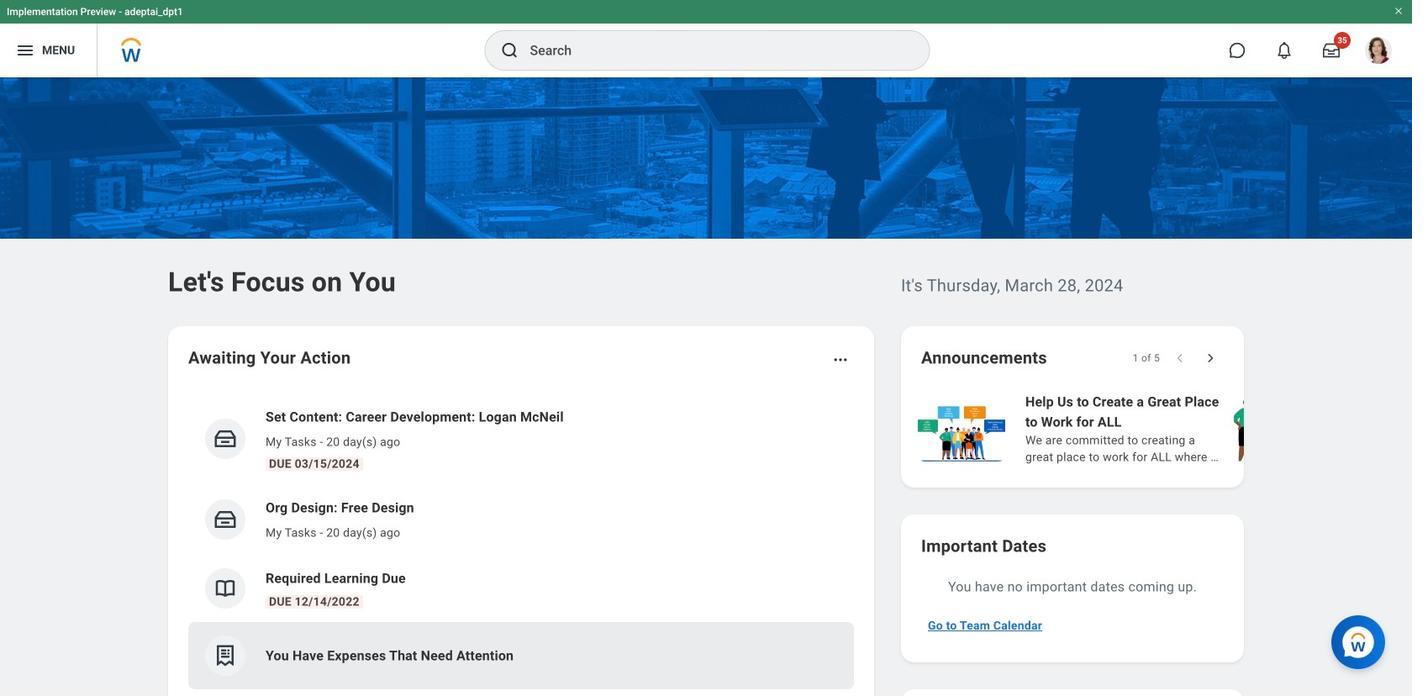 Task type: describe. For each thing, give the bounding box(es) containing it.
notifications large image
[[1277, 42, 1293, 59]]

profile logan mcneil image
[[1366, 37, 1393, 67]]

1 horizontal spatial list
[[915, 390, 1413, 468]]

inbox large image
[[1324, 42, 1340, 59]]

chevron left small image
[[1172, 350, 1189, 367]]

1 inbox image from the top
[[213, 426, 238, 452]]

justify image
[[15, 40, 35, 61]]

dashboard expenses image
[[213, 643, 238, 669]]

2 inbox image from the top
[[213, 507, 238, 532]]

book open image
[[213, 576, 238, 601]]



Task type: locate. For each thing, give the bounding box(es) containing it.
inbox image
[[213, 426, 238, 452], [213, 507, 238, 532]]

list item
[[188, 622, 854, 690]]

main content
[[0, 77, 1413, 696]]

close environment banner image
[[1394, 6, 1404, 16]]

related actions image
[[833, 352, 849, 368]]

status
[[1133, 352, 1161, 365]]

0 vertical spatial inbox image
[[213, 426, 238, 452]]

Search Workday  search field
[[530, 32, 895, 69]]

0 horizontal spatial list
[[188, 394, 854, 690]]

chevron right small image
[[1203, 350, 1219, 367]]

search image
[[500, 40, 520, 61]]

banner
[[0, 0, 1413, 77]]

list
[[915, 390, 1413, 468], [188, 394, 854, 690]]

1 vertical spatial inbox image
[[213, 507, 238, 532]]



Task type: vqa. For each thing, say whether or not it's contained in the screenshot.
the leftmost list
yes



